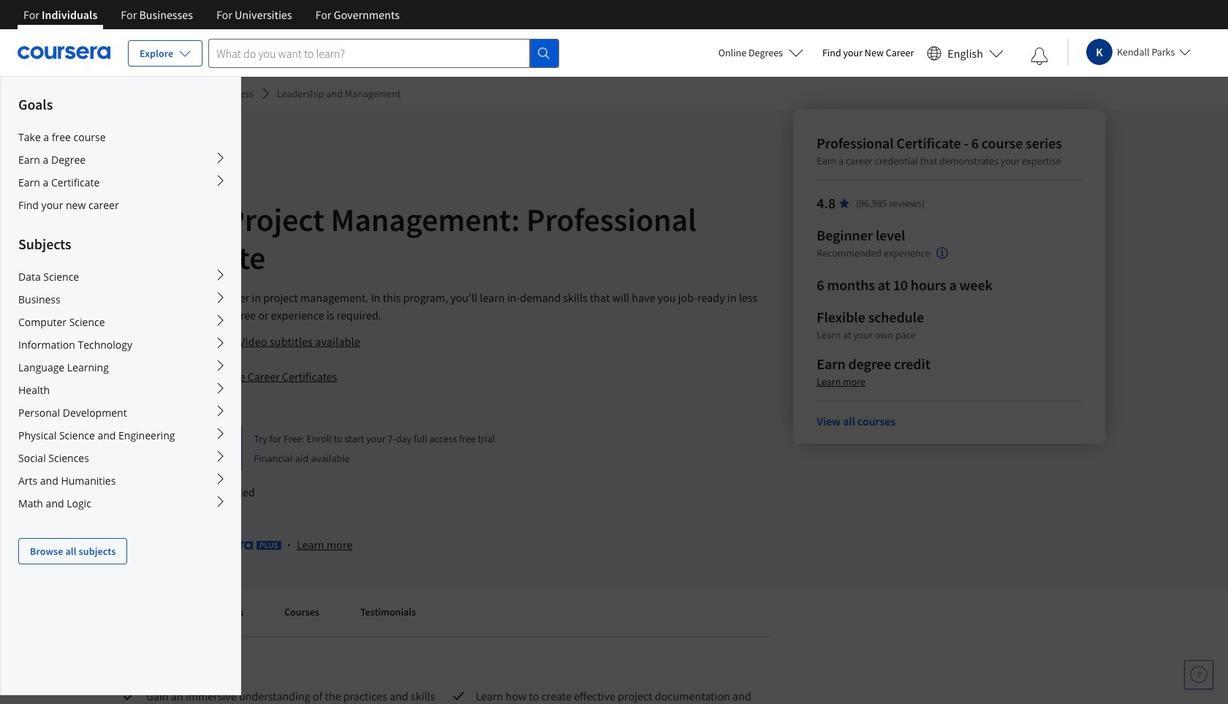 Task type: vqa. For each thing, say whether or not it's contained in the screenshot.
topmost In
no



Task type: locate. For each thing, give the bounding box(es) containing it.
information about difficulty level pre-requisites. image
[[936, 247, 948, 259]]

coursera plus image
[[192, 541, 281, 550]]

banner navigation
[[12, 0, 411, 29]]

None search field
[[209, 38, 560, 68]]

coursera image
[[18, 41, 110, 65]]

What do you want to learn? text field
[[209, 38, 530, 68]]

explore menu element
[[1, 77, 241, 564]]



Task type: describe. For each thing, give the bounding box(es) containing it.
learn more about degree credit element
[[817, 374, 866, 389]]

help center image
[[1190, 666, 1208, 684]]

google image
[[123, 156, 224, 189]]



